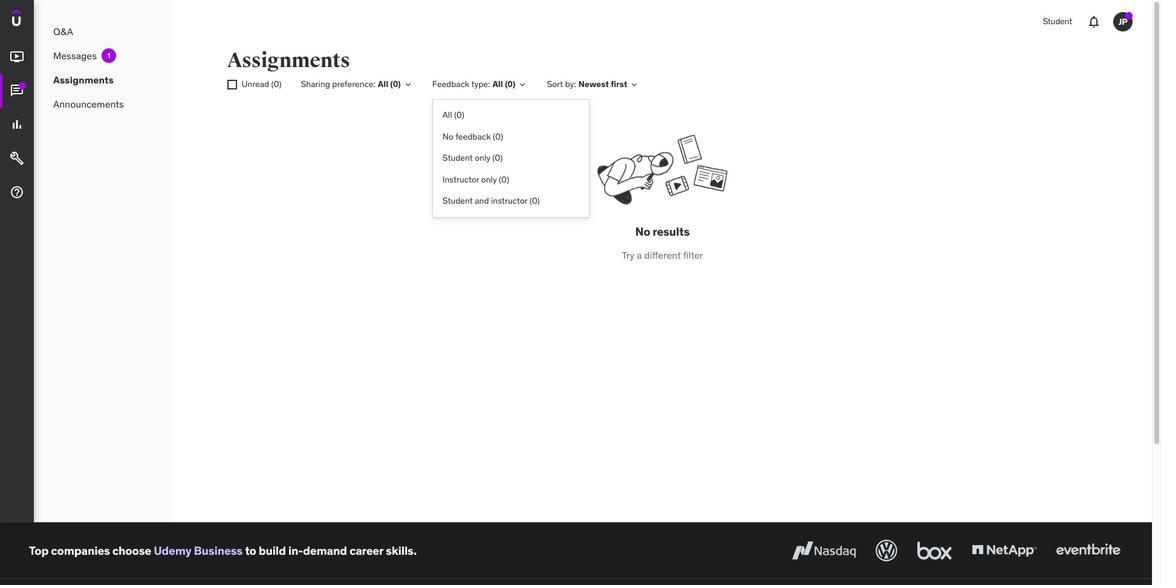 Task type: locate. For each thing, give the bounding box(es) containing it.
1 horizontal spatial xsmall image
[[403, 80, 413, 90]]

newest
[[578, 79, 609, 90]]

(0) right preference:
[[390, 79, 401, 90]]

2 vertical spatial student
[[443, 196, 473, 206]]

student
[[1043, 16, 1072, 27], [443, 153, 473, 163], [443, 196, 473, 206]]

(0) down no feedback (0) button
[[492, 153, 503, 163]]

only up instructor only (0)
[[475, 153, 490, 163]]

1
[[107, 51, 110, 60]]

no down all (0)
[[443, 131, 453, 142]]

xsmall image for sharing preference: all (0)
[[403, 80, 413, 90]]

instructor
[[491, 196, 528, 206]]

2 horizontal spatial all
[[493, 79, 503, 90]]

jp
[[1118, 16, 1128, 27]]

(0)
[[271, 79, 282, 90], [390, 79, 401, 90], [505, 79, 515, 90], [454, 109, 464, 120], [493, 131, 503, 142], [492, 153, 503, 163], [499, 174, 509, 185], [530, 196, 540, 206]]

1 vertical spatial student
[[443, 153, 473, 163]]

2 xsmall image from the left
[[518, 80, 528, 90]]

preference:
[[332, 79, 375, 90]]

0 vertical spatial only
[[475, 153, 490, 163]]

0 horizontal spatial xsmall image
[[227, 80, 237, 90]]

all (0) button
[[433, 105, 589, 126]]

assignments up the announcements
[[53, 74, 114, 86]]

(0) right type:
[[505, 79, 515, 90]]

xsmall image
[[403, 80, 413, 90], [518, 80, 528, 90], [227, 80, 237, 90]]

medium image
[[10, 50, 24, 64], [10, 84, 24, 98], [10, 117, 24, 132], [10, 151, 24, 166]]

in-
[[288, 543, 303, 558]]

xsmall image left feedback
[[403, 80, 413, 90]]

2 horizontal spatial xsmall image
[[518, 80, 528, 90]]

student for student
[[1043, 16, 1072, 27]]

nasdaq image
[[789, 538, 859, 564]]

student inside student and instructor (0) button
[[443, 196, 473, 206]]

no for no feedback (0)
[[443, 131, 453, 142]]

all right preference:
[[378, 79, 388, 90]]

no up a
[[635, 224, 650, 239]]

assignments
[[227, 48, 350, 73], [53, 74, 114, 86]]

student inside student link
[[1043, 16, 1072, 27]]

0 vertical spatial student
[[1043, 16, 1072, 27]]

volkswagen image
[[873, 538, 900, 564]]

student and instructor (0) button
[[433, 191, 589, 212]]

udemy image
[[12, 10, 67, 30]]

1 vertical spatial no
[[635, 224, 650, 239]]

build
[[259, 543, 286, 558]]

only
[[475, 153, 490, 163], [481, 174, 497, 185]]

demand
[[303, 543, 347, 558]]

no inside button
[[443, 131, 453, 142]]

no
[[443, 131, 453, 142], [635, 224, 650, 239]]

announcements
[[53, 98, 124, 110]]

only up student and instructor (0)
[[481, 174, 497, 185]]

choose
[[112, 543, 151, 558]]

a
[[637, 249, 642, 261]]

student left notifications "image"
[[1043, 16, 1072, 27]]

first
[[611, 79, 627, 90]]

no feedback (0) button
[[433, 126, 589, 148]]

1 vertical spatial only
[[481, 174, 497, 185]]

student for student and instructor (0)
[[443, 196, 473, 206]]

career
[[350, 543, 383, 558]]

4 medium image from the top
[[10, 151, 24, 166]]

jp link
[[1109, 7, 1138, 36]]

(0) up no feedback (0)
[[454, 109, 464, 120]]

try a different filter
[[622, 249, 703, 261]]

assignments up unread (0)
[[227, 48, 350, 73]]

all right type:
[[493, 79, 503, 90]]

xsmall image for feedback type: all (0)
[[518, 80, 528, 90]]

filter
[[683, 249, 703, 261]]

all inside all (0) button
[[443, 109, 452, 120]]

only inside button
[[475, 153, 490, 163]]

by:
[[565, 79, 576, 90]]

0 vertical spatial no
[[443, 131, 453, 142]]

feedback
[[432, 79, 470, 90]]

all down feedback
[[443, 109, 452, 120]]

only for instructor
[[481, 174, 497, 185]]

(0) right unread
[[271, 79, 282, 90]]

1 horizontal spatial no
[[635, 224, 650, 239]]

0 horizontal spatial all
[[378, 79, 388, 90]]

sort
[[547, 79, 563, 90]]

try
[[622, 249, 634, 261]]

xsmall image left sort
[[518, 80, 528, 90]]

xsmall image
[[630, 80, 639, 90]]

1 xsmall image from the left
[[403, 80, 413, 90]]

box image
[[914, 538, 955, 564]]

student and instructor (0)
[[443, 196, 540, 206]]

q&a link
[[34, 19, 173, 44]]

2 medium image from the top
[[10, 84, 24, 98]]

only inside button
[[481, 174, 497, 185]]

unread
[[242, 79, 269, 90]]

only for student
[[475, 153, 490, 163]]

1 horizontal spatial assignments
[[227, 48, 350, 73]]

xsmall image left unread
[[227, 80, 237, 90]]

sharing
[[301, 79, 330, 90]]

student for student only (0)
[[443, 153, 473, 163]]

student inside student only (0) button
[[443, 153, 473, 163]]

student up instructor
[[443, 153, 473, 163]]

unread (0)
[[242, 79, 282, 90]]

(0) down student only (0) button
[[499, 174, 509, 185]]

results
[[653, 224, 690, 239]]

student down instructor
[[443, 196, 473, 206]]

notifications image
[[1087, 15, 1101, 29]]

all
[[378, 79, 388, 90], [493, 79, 503, 90], [443, 109, 452, 120]]

different
[[644, 249, 681, 261]]

1 horizontal spatial all
[[443, 109, 452, 120]]

0 horizontal spatial no
[[443, 131, 453, 142]]



Task type: describe. For each thing, give the bounding box(es) containing it.
sort by: newest first
[[547, 79, 627, 90]]

(0) down all (0) button
[[493, 131, 503, 142]]

(0) inside button
[[499, 174, 509, 185]]

feedback
[[456, 131, 491, 142]]

student only (0)
[[443, 153, 503, 163]]

instructor only (0)
[[443, 174, 509, 185]]

feedback type: all (0)
[[432, 79, 515, 90]]

all for sharing preference:
[[378, 79, 388, 90]]

eventbrite image
[[1053, 538, 1123, 564]]

no for no results
[[635, 224, 650, 239]]

medium image
[[10, 185, 24, 200]]

instructor only (0) button
[[433, 169, 589, 191]]

messages
[[53, 49, 97, 62]]

(0) right instructor
[[530, 196, 540, 206]]

and
[[475, 196, 489, 206]]

to
[[245, 543, 256, 558]]

instructor
[[443, 174, 479, 185]]

netapp image
[[969, 538, 1039, 564]]

q&a
[[53, 25, 73, 37]]

all for feedback type:
[[493, 79, 503, 90]]

udemy business link
[[154, 543, 243, 558]]

assignments link
[[34, 68, 173, 92]]

3 medium image from the top
[[10, 117, 24, 132]]

business
[[194, 543, 243, 558]]

top companies choose udemy business to build in-demand career skills.
[[29, 543, 417, 558]]

1 medium image from the top
[[10, 50, 24, 64]]

you have alerts image
[[1125, 12, 1133, 19]]

no feedback (0)
[[443, 131, 503, 142]]

student link
[[1036, 7, 1079, 36]]

student only (0) button
[[433, 148, 589, 169]]

companies
[[51, 543, 110, 558]]

udemy
[[154, 543, 191, 558]]

sharing preference: all (0)
[[301, 79, 401, 90]]

top
[[29, 543, 49, 558]]

skills.
[[386, 543, 417, 558]]

0 horizontal spatial assignments
[[53, 74, 114, 86]]

announcements link
[[34, 92, 173, 116]]

type:
[[471, 79, 490, 90]]

3 xsmall image from the left
[[227, 80, 237, 90]]

no results
[[635, 224, 690, 239]]

all (0)
[[443, 109, 464, 120]]



Task type: vqa. For each thing, say whether or not it's contained in the screenshot.
HOW
no



